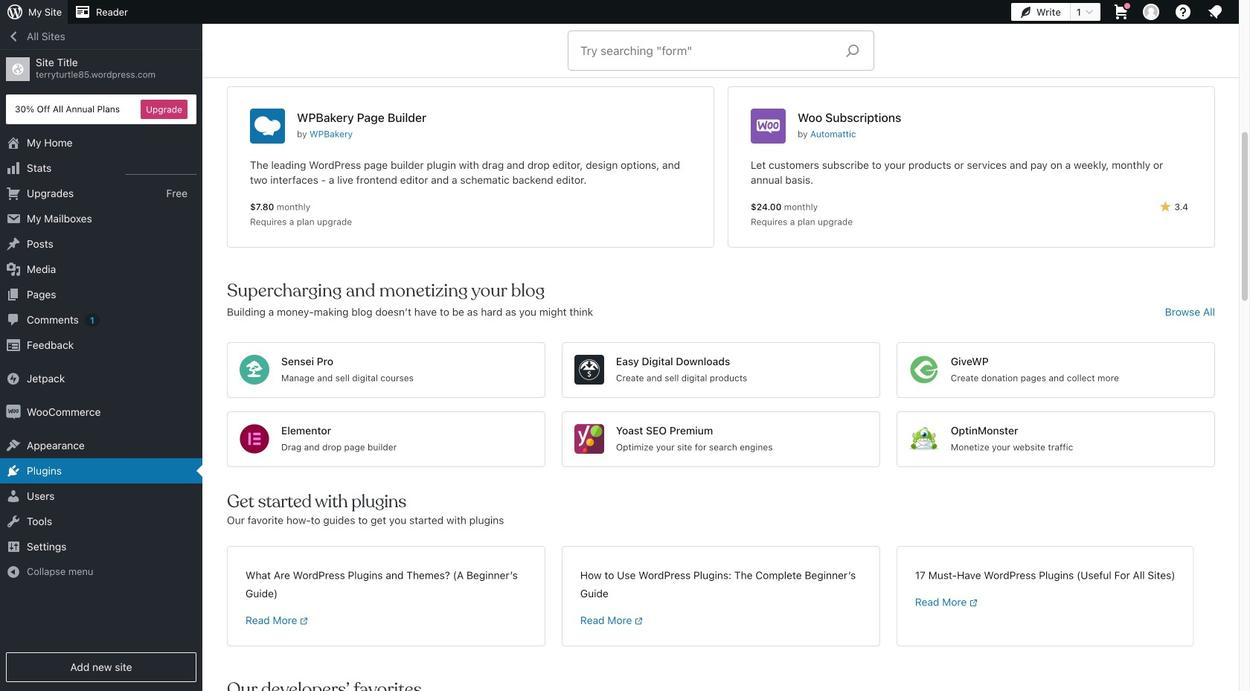 Task type: vqa. For each thing, say whether or not it's contained in the screenshot.
bottommost List Item
no



Task type: describe. For each thing, give the bounding box(es) containing it.
help image
[[1175, 3, 1193, 21]]

my shopping cart image
[[1113, 3, 1131, 21]]

Search search field
[[581, 31, 835, 70]]

open search image
[[835, 40, 872, 61]]



Task type: locate. For each thing, give the bounding box(es) containing it.
manage your notifications image
[[1207, 3, 1225, 21]]

highest hourly views 0 image
[[126, 165, 197, 175]]

plugin icon image
[[250, 109, 285, 144], [751, 109, 786, 144], [240, 355, 270, 385], [575, 355, 604, 385], [910, 355, 939, 385], [240, 424, 270, 454], [575, 424, 604, 454], [910, 424, 939, 454]]

2 img image from the top
[[6, 405, 21, 420]]

0 vertical spatial img image
[[6, 372, 21, 386]]

1 img image from the top
[[6, 372, 21, 386]]

img image
[[6, 372, 21, 386], [6, 405, 21, 420]]

1 vertical spatial img image
[[6, 405, 21, 420]]

None search field
[[569, 31, 874, 70]]

my profile image
[[1144, 4, 1160, 20]]



